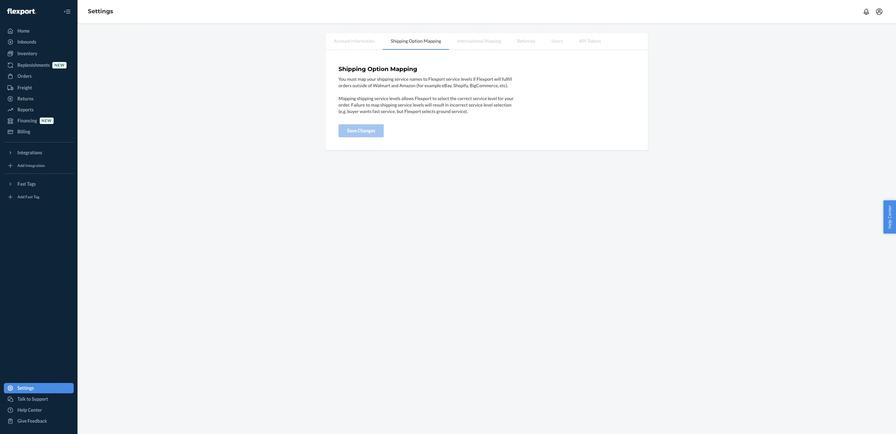 Task type: locate. For each thing, give the bounding box(es) containing it.
1 vertical spatial will
[[425, 102, 432, 108]]

2 vertical spatial levels
[[413, 102, 424, 108]]

1 horizontal spatial map
[[371, 102, 379, 108]]

1 vertical spatial center
[[28, 407, 42, 413]]

1 horizontal spatial your
[[505, 96, 514, 101]]

billing link
[[4, 127, 74, 137]]

your
[[367, 76, 376, 82], [505, 96, 514, 101]]

0 horizontal spatial map
[[358, 76, 366, 82]]

1 horizontal spatial will
[[494, 76, 501, 82]]

0 horizontal spatial option
[[368, 66, 389, 73]]

shipping option mapping
[[391, 38, 441, 44], [339, 66, 417, 73]]

give feedback button
[[4, 416, 74, 426]]

add
[[17, 163, 25, 168], [17, 195, 25, 199]]

0 vertical spatial mapping
[[424, 38, 441, 44]]

map up outside
[[358, 76, 366, 82]]

0 horizontal spatial new
[[42, 118, 52, 123]]

will up selects
[[425, 102, 432, 108]]

account information
[[334, 38, 375, 44]]

0 vertical spatial new
[[54, 63, 65, 68]]

ebay,
[[442, 83, 453, 88]]

integrations button
[[4, 148, 74, 158]]

1 vertical spatial help
[[17, 407, 27, 413]]

levels up selects
[[413, 102, 424, 108]]

option
[[409, 38, 423, 44], [368, 66, 389, 73]]

fast
[[17, 181, 26, 187], [25, 195, 33, 199]]

add for add integration
[[17, 163, 25, 168]]

0 horizontal spatial help center
[[17, 407, 42, 413]]

0 horizontal spatial center
[[28, 407, 42, 413]]

levels
[[461, 76, 472, 82], [389, 96, 401, 101], [413, 102, 424, 108]]

1 vertical spatial new
[[42, 118, 52, 123]]

1 horizontal spatial shipping
[[391, 38, 408, 44]]

service down correct
[[469, 102, 483, 108]]

flexport up the example
[[428, 76, 445, 82]]

buyer
[[347, 108, 359, 114]]

1 horizontal spatial center
[[887, 205, 893, 219]]

will up etc).
[[494, 76, 501, 82]]

shipping up service,
[[380, 102, 397, 108]]

shipping option mapping tab
[[383, 33, 449, 50]]

save
[[347, 128, 357, 133]]

orders link
[[4, 71, 74, 81]]

new down reports link
[[42, 118, 52, 123]]

0 vertical spatial shipping option mapping
[[391, 38, 441, 44]]

fast inside dropdown button
[[17, 181, 26, 187]]

0 horizontal spatial help
[[17, 407, 27, 413]]

settings
[[88, 8, 113, 15], [17, 385, 34, 391]]

1 horizontal spatial new
[[54, 63, 65, 68]]

reports
[[17, 107, 34, 112]]

help center inside button
[[887, 205, 893, 229]]

1 vertical spatial help center
[[17, 407, 42, 413]]

help center inside "link"
[[17, 407, 42, 413]]

reports link
[[4, 105, 74, 115]]

0 vertical spatial settings link
[[88, 8, 113, 15]]

support
[[32, 396, 48, 402]]

help center button
[[884, 201, 896, 234]]

0 vertical spatial center
[[887, 205, 893, 219]]

add inside "link"
[[17, 163, 25, 168]]

shipping
[[377, 76, 394, 82], [357, 96, 373, 101], [380, 102, 397, 108]]

0 horizontal spatial your
[[367, 76, 376, 82]]

talk to support
[[17, 396, 48, 402]]

level
[[488, 96, 497, 101], [484, 102, 493, 108]]

1 horizontal spatial settings
[[88, 8, 113, 15]]

new
[[54, 63, 65, 68], [42, 118, 52, 123]]

flexport right but
[[404, 108, 421, 114]]

talk to support button
[[4, 394, 74, 404]]

users tab
[[544, 33, 571, 49]]

flexport logo image
[[7, 8, 36, 15]]

your up of
[[367, 76, 376, 82]]

0 vertical spatial your
[[367, 76, 376, 82]]

help inside "link"
[[17, 407, 27, 413]]

service
[[395, 76, 409, 82], [446, 76, 460, 82], [374, 96, 388, 101], [473, 96, 487, 101], [398, 102, 412, 108], [469, 102, 483, 108]]

0 horizontal spatial mapping
[[339, 96, 356, 101]]

0 vertical spatial add
[[17, 163, 25, 168]]

mapping inside mapping shipping service levels allows flexport to select the correct service level for your order.                 failure to map shipping service levels will result in incorrect service level selection (e.g. buyer wants fast service, but flexport selects ground service).
[[339, 96, 356, 101]]

international
[[457, 38, 483, 44]]

save changes
[[347, 128, 375, 133]]

0 vertical spatial fast
[[17, 181, 26, 187]]

select
[[438, 96, 449, 101]]

example
[[425, 83, 441, 88]]

0 horizontal spatial shipping
[[339, 66, 366, 73]]

fast tags
[[17, 181, 36, 187]]

api tokens tab
[[571, 33, 609, 49]]

(e.g.
[[339, 108, 346, 114]]

international shipping
[[457, 38, 501, 44]]

0 vertical spatial map
[[358, 76, 366, 82]]

international shipping tab
[[449, 33, 509, 49]]

tag
[[34, 195, 39, 199]]

1 horizontal spatial levels
[[413, 102, 424, 108]]

0 horizontal spatial settings
[[17, 385, 34, 391]]

level left selection on the right
[[484, 102, 493, 108]]

in
[[445, 102, 449, 108]]

1 vertical spatial shipping
[[357, 96, 373, 101]]

0 vertical spatial help center
[[887, 205, 893, 229]]

add left integration
[[17, 163, 25, 168]]

to right talk
[[27, 396, 31, 402]]

add down fast tags
[[17, 195, 25, 199]]

must
[[347, 76, 357, 82]]

map inside mapping shipping service levels allows flexport to select the correct service level for your order.                 failure to map shipping service levels will result in incorrect service level selection (e.g. buyer wants fast service, but flexport selects ground service).
[[371, 102, 379, 108]]

users
[[552, 38, 563, 44]]

2 add from the top
[[17, 195, 25, 199]]

your inside you must map your shipping service names to flexport service levels if flexport will fulfill orders outside of walmart and amazon (for example ebay, shopify, bigcommerce, etc).
[[367, 76, 376, 82]]

shipping option mapping inside 'tab'
[[391, 38, 441, 44]]

center
[[887, 205, 893, 219], [28, 407, 42, 413]]

shipping up failure
[[357, 96, 373, 101]]

1 horizontal spatial help center
[[887, 205, 893, 229]]

integrations
[[17, 150, 42, 155]]

mapping shipping service levels allows flexport to select the correct service level for your order.                 failure to map shipping service levels will result in incorrect service level selection (e.g. buyer wants fast service, but flexport selects ground service).
[[339, 96, 514, 114]]

level left for
[[488, 96, 497, 101]]

1 horizontal spatial help
[[887, 220, 893, 229]]

map
[[358, 76, 366, 82], [371, 102, 379, 108]]

new for financing
[[42, 118, 52, 123]]

help
[[887, 220, 893, 229], [17, 407, 27, 413]]

ground
[[436, 108, 451, 114]]

0 horizontal spatial levels
[[389, 96, 401, 101]]

levels left the if
[[461, 76, 472, 82]]

service down bigcommerce, in the right of the page
[[473, 96, 487, 101]]

levels left "allows"
[[389, 96, 401, 101]]

orders
[[339, 83, 352, 88]]

to up wants
[[366, 102, 370, 108]]

fast left tag
[[25, 195, 33, 199]]

map up 'fast'
[[371, 102, 379, 108]]

0 vertical spatial shipping
[[377, 76, 394, 82]]

inbounds
[[17, 39, 36, 45]]

0 vertical spatial help
[[887, 220, 893, 229]]

open notifications image
[[863, 8, 870, 16]]

open account menu image
[[875, 8, 883, 16]]

0 vertical spatial will
[[494, 76, 501, 82]]

help center
[[887, 205, 893, 229], [17, 407, 42, 413]]

2 vertical spatial shipping
[[380, 102, 397, 108]]

1 vertical spatial map
[[371, 102, 379, 108]]

shopify,
[[453, 83, 469, 88]]

0 vertical spatial level
[[488, 96, 497, 101]]

outside
[[352, 83, 367, 88]]

shipping up walmart
[[377, 76, 394, 82]]

0 horizontal spatial will
[[425, 102, 432, 108]]

fast left tags
[[17, 181, 26, 187]]

to
[[423, 76, 427, 82], [432, 96, 437, 101], [366, 102, 370, 108], [27, 396, 31, 402]]

flexport
[[428, 76, 445, 82], [477, 76, 493, 82], [415, 96, 432, 101], [404, 108, 421, 114]]

account information tab
[[326, 33, 383, 49]]

2 vertical spatial mapping
[[339, 96, 356, 101]]

feedback
[[28, 418, 47, 424]]

tags
[[27, 181, 36, 187]]

inbounds link
[[4, 37, 74, 47]]

1 horizontal spatial settings link
[[88, 8, 113, 15]]

2 horizontal spatial mapping
[[424, 38, 441, 44]]

new up "orders" link at the top of page
[[54, 63, 65, 68]]

1 horizontal spatial option
[[409, 38, 423, 44]]

etc).
[[500, 83, 508, 88]]

shipping
[[391, 38, 408, 44], [484, 38, 501, 44], [339, 66, 366, 73]]

1 vertical spatial option
[[368, 66, 389, 73]]

inventory
[[17, 51, 37, 56]]

api
[[579, 38, 586, 44]]

wants
[[360, 108, 372, 114]]

1 vertical spatial mapping
[[390, 66, 417, 73]]

0 vertical spatial option
[[409, 38, 423, 44]]

inventory link
[[4, 48, 74, 59]]

0 horizontal spatial settings link
[[4, 383, 74, 393]]

your right for
[[505, 96, 514, 101]]

1 add from the top
[[17, 163, 25, 168]]

1 vertical spatial shipping option mapping
[[339, 66, 417, 73]]

1 vertical spatial your
[[505, 96, 514, 101]]

2 horizontal spatial shipping
[[484, 38, 501, 44]]

0 vertical spatial levels
[[461, 76, 472, 82]]

settings link
[[88, 8, 113, 15], [4, 383, 74, 393]]

2 horizontal spatial levels
[[461, 76, 472, 82]]

1 vertical spatial settings
[[17, 385, 34, 391]]

tab list
[[326, 33, 648, 50]]

home
[[17, 28, 30, 34]]

1 vertical spatial add
[[17, 195, 25, 199]]

names
[[410, 76, 422, 82]]

flexport up bigcommerce, in the right of the page
[[477, 76, 493, 82]]

to up (for
[[423, 76, 427, 82]]

referrals tab
[[509, 33, 544, 49]]



Task type: describe. For each thing, give the bounding box(es) containing it.
of
[[368, 83, 372, 88]]

give feedback
[[17, 418, 47, 424]]

mapping inside 'tab'
[[424, 38, 441, 44]]

result
[[433, 102, 444, 108]]

1 vertical spatial level
[[484, 102, 493, 108]]

orders
[[17, 73, 32, 79]]

but
[[397, 108, 403, 114]]

correct
[[458, 96, 472, 101]]

talk
[[17, 396, 26, 402]]

billing
[[17, 129, 30, 134]]

you must map your shipping service names to flexport service levels if flexport will fulfill orders outside of walmart and amazon (for example ebay, shopify, bigcommerce, etc).
[[339, 76, 512, 88]]

tab list containing account information
[[326, 33, 648, 50]]

fulfill
[[502, 76, 512, 82]]

service down walmart
[[374, 96, 388, 101]]

add for add fast tag
[[17, 195, 25, 199]]

and
[[391, 83, 399, 88]]

if
[[473, 76, 476, 82]]

new for replenishments
[[54, 63, 65, 68]]

freight
[[17, 85, 32, 90]]

selects
[[422, 108, 436, 114]]

returns link
[[4, 94, 74, 104]]

center inside "link"
[[28, 407, 42, 413]]

close navigation image
[[63, 8, 71, 16]]

help center link
[[4, 405, 74, 415]]

freight link
[[4, 83, 74, 93]]

map inside you must map your shipping service names to flexport service levels if flexport will fulfill orders outside of walmart and amazon (for example ebay, shopify, bigcommerce, etc).
[[358, 76, 366, 82]]

add fast tag
[[17, 195, 39, 199]]

save changes button
[[339, 124, 384, 137]]

integration
[[25, 163, 45, 168]]

1 vertical spatial fast
[[25, 195, 33, 199]]

the
[[450, 96, 457, 101]]

returns
[[17, 96, 34, 101]]

shipping inside 'tab'
[[391, 38, 408, 44]]

service,
[[381, 108, 396, 114]]

service up ebay,
[[446, 76, 460, 82]]

give
[[17, 418, 27, 424]]

help inside button
[[887, 220, 893, 229]]

1 horizontal spatial mapping
[[390, 66, 417, 73]]

to up result
[[432, 96, 437, 101]]

(for
[[417, 83, 424, 88]]

service up amazon
[[395, 76, 409, 82]]

service down "allows"
[[398, 102, 412, 108]]

center inside button
[[887, 205, 893, 219]]

your inside mapping shipping service levels allows flexport to select the correct service level for your order.                 failure to map shipping service levels will result in incorrect service level selection (e.g. buyer wants fast service, but flexport selects ground service).
[[505, 96, 514, 101]]

amazon
[[399, 83, 416, 88]]

order.
[[339, 102, 350, 108]]

account
[[334, 38, 350, 44]]

to inside talk to support "button"
[[27, 396, 31, 402]]

1 vertical spatial settings link
[[4, 383, 74, 393]]

option inside shipping option mapping 'tab'
[[409, 38, 423, 44]]

1 vertical spatial levels
[[389, 96, 401, 101]]

failure
[[351, 102, 365, 108]]

shipping inside tab
[[484, 38, 501, 44]]

allows
[[401, 96, 414, 101]]

levels inside you must map your shipping service names to flexport service levels if flexport will fulfill orders outside of walmart and amazon (for example ebay, shopify, bigcommerce, etc).
[[461, 76, 472, 82]]

selection
[[494, 102, 512, 108]]

0 vertical spatial settings
[[88, 8, 113, 15]]

for
[[498, 96, 504, 101]]

will inside you must map your shipping service names to flexport service levels if flexport will fulfill orders outside of walmart and amazon (for example ebay, shopify, bigcommerce, etc).
[[494, 76, 501, 82]]

incorrect
[[450, 102, 468, 108]]

add integration
[[17, 163, 45, 168]]

will inside mapping shipping service levels allows flexport to select the correct service level for your order.                 failure to map shipping service levels will result in incorrect service level selection (e.g. buyer wants fast service, but flexport selects ground service).
[[425, 102, 432, 108]]

tokens
[[587, 38, 601, 44]]

walmart
[[373, 83, 390, 88]]

shipping inside you must map your shipping service names to flexport service levels if flexport will fulfill orders outside of walmart and amazon (for example ebay, shopify, bigcommerce, etc).
[[377, 76, 394, 82]]

financing
[[17, 118, 37, 123]]

to inside you must map your shipping service names to flexport service levels if flexport will fulfill orders outside of walmart and amazon (for example ebay, shopify, bigcommerce, etc).
[[423, 76, 427, 82]]

fast tags button
[[4, 179, 74, 189]]

add integration link
[[4, 161, 74, 171]]

api tokens
[[579, 38, 601, 44]]

replenishments
[[17, 62, 50, 68]]

bigcommerce,
[[470, 83, 499, 88]]

add fast tag link
[[4, 192, 74, 202]]

home link
[[4, 26, 74, 36]]

fast
[[372, 108, 380, 114]]

referrals
[[517, 38, 535, 44]]

information
[[351, 38, 375, 44]]

you
[[339, 76, 346, 82]]

flexport down (for
[[415, 96, 432, 101]]

service).
[[452, 108, 468, 114]]

changes
[[358, 128, 375, 133]]



Task type: vqa. For each thing, say whether or not it's contained in the screenshot.
"FLEXPORT."
no



